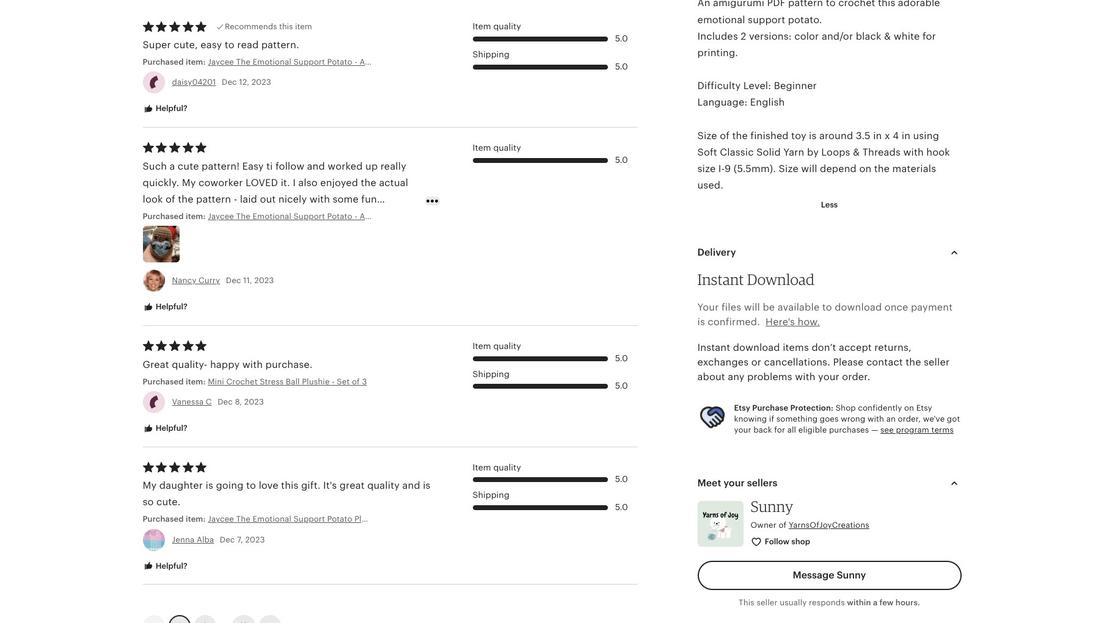 Task type: locate. For each thing, give the bounding box(es) containing it.
jaycee up jenna alba dec 7, 2023
[[208, 515, 234, 525]]

a left cute
[[170, 160, 175, 172]]

emotional down out
[[253, 212, 291, 221]]

the down returns,
[[906, 357, 921, 368]]

4 helpful? from the top
[[154, 562, 187, 571]]

this inside an amigurumi pdf pattern to crochet this adorable emotional support potato. includes 2 versions: color and/or black & white for printing.
[[878, 0, 895, 9]]

dec for 8,
[[218, 398, 233, 407]]

0 horizontal spatial for
[[774, 426, 785, 435]]

1 vertical spatial on
[[904, 404, 914, 413]]

so
[[143, 497, 154, 509]]

1 vertical spatial amigurumi
[[360, 212, 402, 221]]

purchased item: jaycee the emotional support potato - amigurumi pdf pattern down nicely
[[143, 212, 450, 221]]

purchased down great on the bottom left of the page
[[143, 377, 184, 387]]

jaycee the emotional support potato - amigurumi pdf pattern link down some
[[208, 212, 450, 223]]

size down yarn
[[779, 163, 798, 175]]

with up —
[[868, 415, 884, 424]]

0 vertical spatial &
[[884, 30, 891, 42]]

sunny up owner
[[751, 498, 793, 516]]

2 amigurumi from the top
[[360, 212, 402, 221]]

3 shipping from the top
[[473, 491, 509, 500]]

0 vertical spatial support
[[294, 58, 325, 67]]

difficulty
[[697, 80, 741, 92]]

1 horizontal spatial pattern
[[788, 0, 823, 9]]

item quality for my daughter is going to love this gift. it's great quality and is so cute.
[[473, 463, 521, 473]]

instant up "exchanges"
[[697, 342, 730, 354]]

hook
[[926, 147, 950, 158]]

1 vertical spatial my
[[143, 480, 157, 492]]

item: for daughter
[[186, 515, 206, 525]]

instant for instant download
[[697, 271, 744, 289]]

quality
[[493, 22, 521, 31], [493, 143, 521, 153], [493, 342, 521, 351], [493, 463, 521, 473], [367, 480, 400, 492]]

3 potato from the top
[[327, 515, 352, 525]]

2023 right 8,
[[244, 398, 264, 407]]

solid
[[756, 147, 781, 158]]

2023 for nancy curry dec 11, 2023
[[254, 276, 274, 285]]

of left 3
[[352, 377, 360, 387]]

seller right 'this'
[[757, 599, 778, 608]]

plushie
[[302, 377, 330, 387], [355, 515, 382, 525]]

classic
[[720, 147, 754, 158]]

2 vertical spatial the
[[236, 515, 250, 525]]

0 horizontal spatial will
[[744, 302, 760, 313]]

1 horizontal spatial on
[[904, 404, 914, 413]]

0 vertical spatial will
[[801, 163, 817, 175]]

on down the threads
[[859, 163, 871, 175]]

support down nicely
[[294, 212, 325, 221]]

cute
[[178, 160, 199, 172]]

7 5.0 from the top
[[615, 503, 628, 513]]

helpful? for cute,
[[154, 104, 187, 113]]

3 support from the top
[[294, 515, 325, 525]]

0 vertical spatial and
[[307, 160, 325, 172]]

and right great
[[402, 480, 420, 492]]

1 horizontal spatial a
[[873, 599, 878, 608]]

on inside the size of the finished toy is around 3.5 in x 4 in using soft classic solid yarn by loops & threads with hook size i-9 (5.5mm). size will depend on the materials used.
[[859, 163, 871, 175]]

1 horizontal spatial sunny
[[837, 570, 866, 582]]

potato
[[327, 58, 352, 67], [327, 212, 352, 221], [327, 515, 352, 525]]

1 etsy from the left
[[734, 404, 750, 413]]

purchased item: jaycee the emotional support potato - amigurumi pdf pattern
[[143, 58, 450, 67], [143, 212, 450, 221]]

easy
[[242, 160, 264, 172]]

helpful? down the nancy
[[154, 303, 187, 312]]

1 potato from the top
[[327, 58, 352, 67]]

2023 right 7,
[[245, 536, 265, 545]]

if
[[769, 415, 774, 424]]

will down by at the right
[[801, 163, 817, 175]]

size up soft
[[697, 130, 717, 142]]

0 vertical spatial the
[[236, 58, 250, 67]]

of up graphics.
[[166, 194, 175, 205]]

accept
[[839, 342, 872, 354]]

1 horizontal spatial size
[[779, 163, 798, 175]]

1 horizontal spatial for
[[923, 30, 936, 42]]

purchased down cute.
[[143, 515, 184, 525]]

sunny up within
[[837, 570, 866, 582]]

jenna alba dec 7, 2023
[[172, 536, 265, 545]]

the for read
[[236, 58, 250, 67]]

2 vertical spatial your
[[724, 478, 745, 490]]

0 vertical spatial instant
[[697, 271, 744, 289]]

etsy inside shop confidently on etsy knowing if something goes wrong with an order, we've got your back for all eligible purchases —
[[916, 404, 932, 413]]

& inside an amigurumi pdf pattern to crochet this adorable emotional support potato. includes 2 versions: color and/or black & white for printing.
[[884, 30, 891, 42]]

download up or at the bottom right
[[733, 342, 780, 354]]

daisy04201
[[172, 78, 216, 87]]

loved
[[246, 177, 278, 189]]

my down cute
[[182, 177, 196, 189]]

the up classic
[[732, 130, 748, 142]]

plushie down great
[[355, 515, 382, 525]]

4 item quality from the top
[[473, 463, 521, 473]]

with inside instant download items don't accept returns, exchanges or cancellations. please contact the seller about any problems with your order.
[[795, 371, 815, 383]]

for right white
[[923, 30, 936, 42]]

this left item
[[279, 22, 293, 31]]

1 vertical spatial purchased item: jaycee the emotional support potato - amigurumi pdf pattern
[[143, 212, 450, 221]]

1 5.0 from the top
[[615, 34, 628, 44]]

0 horizontal spatial a
[[170, 160, 175, 172]]

2 vertical spatial emotional
[[253, 515, 291, 525]]

vanessa c link
[[172, 398, 212, 407]]

instant for instant download items don't accept returns, exchanges or cancellations. please contact the seller about any problems with your order.
[[697, 342, 730, 354]]

1 helpful? from the top
[[154, 104, 187, 113]]

sunny inside sunny owner of yarnsofjoycreations
[[751, 498, 793, 516]]

1 item: from the top
[[186, 58, 206, 67]]

0 vertical spatial sunny
[[751, 498, 793, 516]]

seller right the contact
[[924, 357, 950, 368]]

1 vertical spatial jaycee
[[208, 212, 234, 221]]

your down knowing
[[734, 426, 751, 435]]

jaycee the emotional support potato - amigurumi pdf pattern link
[[208, 57, 450, 68], [208, 212, 450, 223]]

instant inside instant download items don't accept returns, exchanges or cancellations. please contact the seller about any problems with your order.
[[697, 342, 730, 354]]

helpful? for quality-
[[154, 424, 187, 433]]

instant download items don't accept returns, exchanges or cancellations. please contact the seller about any problems with your order.
[[697, 342, 950, 383]]

support down pattern.
[[294, 58, 325, 67]]

will left be
[[744, 302, 760, 313]]

etsy up we've
[[916, 404, 932, 413]]

adorable
[[898, 0, 940, 9]]

0 vertical spatial my
[[182, 177, 196, 189]]

i
[[293, 177, 296, 189]]

payment
[[911, 302, 953, 313]]

responds
[[809, 599, 845, 608]]

4 helpful? button from the top
[[134, 556, 197, 578]]

2023 for jenna alba dec 7, 2023
[[245, 536, 265, 545]]

1 the from the top
[[236, 58, 250, 67]]

jaycee down super cute, easy to read pattern.
[[208, 58, 234, 67]]

on up order,
[[904, 404, 914, 413]]

2 item from the top
[[473, 143, 491, 153]]

love
[[259, 480, 278, 492]]

this left the gift.
[[281, 480, 298, 492]]

1 vertical spatial the
[[236, 212, 250, 221]]

of inside the size of the finished toy is around 3.5 in x 4 in using soft classic solid yarn by loops & threads with hook size i-9 (5.5mm). size will depend on the materials used.
[[720, 130, 730, 142]]

helpful? button down the nancy
[[134, 297, 197, 319]]

purchase
[[752, 404, 788, 413]]

3 the from the top
[[236, 515, 250, 525]]

2 instant from the top
[[697, 342, 730, 354]]

pdf
[[767, 0, 786, 9], [404, 58, 419, 67], [404, 212, 419, 221]]

is
[[809, 130, 817, 142], [697, 316, 705, 328], [206, 480, 213, 492], [423, 480, 431, 492]]

with down also
[[310, 194, 330, 205]]

see program terms link
[[880, 426, 954, 435]]

2 vertical spatial this
[[281, 480, 298, 492]]

once
[[885, 302, 908, 313]]

1 horizontal spatial download
[[835, 302, 882, 313]]

1 emotional from the top
[[253, 58, 291, 67]]

1 shipping from the top
[[473, 50, 509, 59]]

got
[[947, 415, 960, 424]]

2 etsy from the left
[[916, 404, 932, 413]]

0 vertical spatial purchased item: jaycee the emotional support potato - amigurumi pdf pattern
[[143, 58, 450, 67]]

1 purchased item: jaycee the emotional support potato - amigurumi pdf pattern from the top
[[143, 58, 450, 67]]

1 vertical spatial plushie
[[355, 515, 382, 525]]

1 vertical spatial shipping
[[473, 369, 509, 379]]

an
[[886, 415, 896, 424]]

0 horizontal spatial seller
[[757, 599, 778, 608]]

emotional
[[253, 58, 291, 67], [253, 212, 291, 221], [253, 515, 291, 525]]

0 vertical spatial this
[[878, 0, 895, 9]]

includes
[[697, 30, 738, 42]]

0 vertical spatial jaycee the emotional support potato - amigurumi pdf pattern link
[[208, 57, 450, 68]]

3.5
[[856, 130, 871, 142]]

2 shipping from the top
[[473, 369, 509, 379]]

purchased down super
[[143, 58, 184, 67]]

purchased
[[143, 58, 184, 67], [143, 212, 184, 221], [143, 377, 184, 387], [143, 515, 184, 525]]

1 vertical spatial sunny
[[837, 570, 866, 582]]

helpful? button down vanessa
[[134, 418, 197, 440]]

in right 4
[[902, 130, 910, 142]]

for left all
[[774, 426, 785, 435]]

and inside such a cute pattern! easy ti follow and worked up really quickly. my coworker loved it. i also enjoyed the actual look of the pattern - laid out nicely with some fun graphics. thank you!
[[307, 160, 325, 172]]

goes
[[820, 415, 839, 424]]

0 vertical spatial on
[[859, 163, 871, 175]]

2 pattern from the top
[[422, 212, 450, 221]]

emotional down pattern.
[[253, 58, 291, 67]]

instant down delivery
[[697, 271, 744, 289]]

of inside such a cute pattern! easy ti follow and worked up really quickly. my coworker loved it. i also enjoyed the actual look of the pattern - laid out nicely with some fun graphics. thank you!
[[166, 194, 175, 205]]

pattern up potato.
[[788, 0, 823, 9]]

white
[[894, 30, 920, 42]]

about
[[697, 371, 725, 383]]

sunny image
[[697, 502, 743, 548]]

0 vertical spatial seller
[[924, 357, 950, 368]]

1 horizontal spatial plushie
[[355, 515, 382, 525]]

1 horizontal spatial &
[[884, 30, 891, 42]]

your
[[818, 371, 839, 383], [734, 426, 751, 435], [724, 478, 745, 490]]

0 vertical spatial emotional
[[253, 58, 291, 67]]

x
[[885, 130, 890, 142]]

the up 7,
[[236, 515, 250, 525]]

item: up jenna alba link
[[186, 515, 206, 525]]

black
[[856, 30, 881, 42]]

pattern down coworker
[[196, 194, 231, 205]]

1 vertical spatial download
[[733, 342, 780, 354]]

3 purchased from the top
[[143, 377, 184, 387]]

0 vertical spatial pdf
[[767, 0, 786, 9]]

item: left you!
[[186, 212, 206, 221]]

to left the crochet
[[826, 0, 836, 9]]

2 vertical spatial shipping
[[473, 491, 509, 500]]

your right meet
[[724, 478, 745, 490]]

daisy04201 dec 12, 2023
[[172, 78, 271, 87]]

0 horizontal spatial sunny
[[751, 498, 793, 516]]

1 vertical spatial and
[[402, 480, 420, 492]]

follow shop button
[[741, 532, 821, 554]]

1 vertical spatial your
[[734, 426, 751, 435]]

item: down cute,
[[186, 58, 206, 67]]

with inside shop confidently on etsy knowing if something goes wrong with an order, we've got your back for all eligible purchases —
[[868, 415, 884, 424]]

amigurumi for second "jaycee the emotional support potato - amigurumi pdf pattern" link from the bottom
[[360, 58, 402, 67]]

item: for quality-
[[186, 377, 206, 387]]

ball
[[286, 377, 300, 387]]

confidently
[[858, 404, 902, 413]]

1 vertical spatial support
[[294, 212, 325, 221]]

0 horizontal spatial pattern
[[196, 194, 231, 205]]

this for love
[[281, 480, 298, 492]]

2 purchased item: jaycee the emotional support potato - amigurumi pdf pattern from the top
[[143, 212, 450, 221]]

helpful? down vanessa
[[154, 424, 187, 433]]

jenna alba link
[[172, 536, 214, 545]]

0 vertical spatial your
[[818, 371, 839, 383]]

0 horizontal spatial in
[[873, 130, 882, 142]]

2023 right 11,
[[254, 276, 274, 285]]

3 jaycee from the top
[[208, 515, 234, 525]]

download left once
[[835, 302, 882, 313]]

confirmed.
[[708, 316, 760, 328]]

laid
[[240, 194, 257, 205]]

protection:
[[790, 404, 833, 413]]

3 emotional from the top
[[253, 515, 291, 525]]

3 helpful? button from the top
[[134, 418, 197, 440]]

pattern
[[788, 0, 823, 9], [196, 194, 231, 205]]

0 vertical spatial download
[[835, 302, 882, 313]]

0 horizontal spatial on
[[859, 163, 871, 175]]

such
[[143, 160, 167, 172]]

versions:
[[749, 30, 792, 42]]

all
[[787, 426, 796, 435]]

1 horizontal spatial will
[[801, 163, 817, 175]]

5 5.0 from the top
[[615, 381, 628, 391]]

shipping for super cute, easy to read pattern.
[[473, 50, 509, 59]]

1 vertical spatial for
[[774, 426, 785, 435]]

1 instant from the top
[[697, 271, 744, 289]]

coworker
[[199, 177, 243, 189]]

easy
[[201, 39, 222, 51]]

this inside my daughter is going to love this gift. it's great quality and is so cute.
[[281, 480, 298, 492]]

used.
[[697, 180, 723, 191]]

1 helpful? button from the top
[[134, 98, 197, 120]]

1 vertical spatial size
[[779, 163, 798, 175]]

0 vertical spatial for
[[923, 30, 936, 42]]

pattern for first "jaycee the emotional support potato - amigurumi pdf pattern" link from the bottom of the page
[[422, 212, 450, 221]]

0 horizontal spatial my
[[143, 480, 157, 492]]

sunny owner of yarnsofjoycreations
[[751, 498, 869, 530]]

to left read
[[225, 39, 235, 51]]

dec left 8,
[[218, 398, 233, 407]]

1 horizontal spatial seller
[[924, 357, 950, 368]]

pdf inside an amigurumi pdf pattern to crochet this adorable emotional support potato. includes 2 versions: color and/or black & white for printing.
[[767, 0, 786, 9]]

purchased for super
[[143, 58, 184, 67]]

0 horizontal spatial plushie
[[302, 377, 330, 387]]

item: down quality-
[[186, 377, 206, 387]]

4 item: from the top
[[186, 515, 206, 525]]

your files will be available to download once payment is confirmed.
[[697, 302, 953, 328]]

jaycee down coworker
[[208, 212, 234, 221]]

back
[[754, 426, 772, 435]]

pattern for second "jaycee the emotional support potato - amigurumi pdf pattern" link from the bottom
[[422, 58, 450, 67]]

1 vertical spatial pattern
[[422, 212, 450, 221]]

1 vertical spatial instant
[[697, 342, 730, 354]]

0 vertical spatial a
[[170, 160, 175, 172]]

2 jaycee from the top
[[208, 212, 234, 221]]

etsy up knowing
[[734, 404, 750, 413]]

1 vertical spatial pdf
[[404, 58, 419, 67]]

thank
[[190, 210, 218, 222]]

to right available
[[822, 302, 832, 313]]

ti
[[266, 160, 273, 172]]

the up thank
[[178, 194, 193, 205]]

2 support from the top
[[294, 212, 325, 221]]

shop
[[791, 538, 810, 547]]

emotional for love
[[253, 515, 291, 525]]

3 helpful? from the top
[[154, 424, 187, 433]]

0 horizontal spatial and
[[307, 160, 325, 172]]

your down please
[[818, 371, 839, 383]]

1 horizontal spatial in
[[902, 130, 910, 142]]

something
[[776, 415, 818, 424]]

purchase.
[[265, 359, 313, 371]]

& inside the size of the finished toy is around 3.5 in x 4 in using soft classic solid yarn by loops & threads with hook size i-9 (5.5mm). size will depend on the materials used.
[[853, 147, 860, 158]]

amigurumi
[[360, 58, 402, 67], [360, 212, 402, 221]]

0 horizontal spatial download
[[733, 342, 780, 354]]

2 vertical spatial potato
[[327, 515, 352, 525]]

size
[[697, 130, 717, 142], [779, 163, 798, 175]]

in left the x at top
[[873, 130, 882, 142]]

and up also
[[307, 160, 325, 172]]

1 jaycee the emotional support potato - amigurumi pdf pattern link from the top
[[208, 57, 450, 68]]

1 item from the top
[[473, 22, 491, 31]]

support down the gift.
[[294, 515, 325, 525]]

&
[[884, 30, 891, 42], [853, 147, 860, 158]]

1 support from the top
[[294, 58, 325, 67]]

daisy04201 link
[[172, 78, 216, 87]]

1 vertical spatial will
[[744, 302, 760, 313]]

the down read
[[236, 58, 250, 67]]

support for pattern.
[[294, 58, 325, 67]]

purchased item: jaycee the emotional support potato - amigurumi pdf pattern down pattern.
[[143, 58, 450, 67]]

0 vertical spatial potato
[[327, 58, 352, 67]]

0 vertical spatial shipping
[[473, 50, 509, 59]]

crochet
[[838, 0, 875, 9]]

amigurumi for first "jaycee the emotional support potato - amigurumi pdf pattern" link from the bottom of the page
[[360, 212, 402, 221]]

0 vertical spatial pattern
[[422, 58, 450, 67]]

1 horizontal spatial and
[[402, 480, 420, 492]]

by
[[807, 147, 819, 158]]

1 vertical spatial &
[[853, 147, 860, 158]]

3 item quality from the top
[[473, 342, 521, 351]]

1 vertical spatial jaycee the emotional support potato - amigurumi pdf pattern link
[[208, 212, 450, 223]]

the for to
[[236, 515, 250, 525]]

1 pattern from the top
[[422, 58, 450, 67]]

a left few
[[873, 599, 878, 608]]

dec left 7,
[[220, 536, 235, 545]]

2023 for vanessa c dec 8, 2023
[[244, 398, 264, 407]]

1 jaycee from the top
[[208, 58, 234, 67]]

item quality for great quality- happy with purchase.
[[473, 342, 521, 351]]

jaycee for to
[[208, 58, 234, 67]]

1 horizontal spatial etsy
[[916, 404, 932, 413]]

look
[[143, 194, 163, 205]]

& down 3.5
[[853, 147, 860, 158]]

2 item quality from the top
[[473, 143, 521, 153]]

0 horizontal spatial etsy
[[734, 404, 750, 413]]

- inside such a cute pattern! easy ti follow and worked up really quickly. my coworker loved it. i also enjoyed the actual look of the pattern - laid out nicely with some fun graphics. thank you!
[[234, 194, 237, 205]]

emotional down my daughter is going to love this gift. it's great quality and is so cute.
[[253, 515, 291, 525]]

1 item quality from the top
[[473, 22, 521, 31]]

1 vertical spatial pattern
[[196, 194, 231, 205]]

0 vertical spatial amigurumi
[[360, 58, 402, 67]]

of up follow shop button
[[779, 521, 787, 530]]

1 vertical spatial potato
[[327, 212, 352, 221]]

with up materials
[[903, 147, 924, 158]]

with down cancellations. at the bottom of page
[[795, 371, 815, 383]]

for
[[923, 30, 936, 42], [774, 426, 785, 435]]

jaycee the emotional support potato - amigurumi pdf pattern link down item
[[208, 57, 450, 68]]

4 item from the top
[[473, 463, 491, 473]]

this right the crochet
[[878, 0, 895, 9]]

a inside such a cute pattern! easy ti follow and worked up really quickly. my coworker loved it. i also enjoyed the actual look of the pattern - laid out nicely with some fun graphics. thank you!
[[170, 160, 175, 172]]

0 horizontal spatial &
[[853, 147, 860, 158]]

jenna
[[172, 536, 194, 545]]

of up classic
[[720, 130, 730, 142]]

1 amigurumi from the top
[[360, 58, 402, 67]]

helpful? button
[[134, 98, 197, 120], [134, 297, 197, 319], [134, 418, 197, 440], [134, 556, 197, 578]]

4 purchased from the top
[[143, 515, 184, 525]]

the inside instant download items don't accept returns, exchanges or cancellations. please contact the seller about any problems with your order.
[[906, 357, 921, 368]]

1 vertical spatial this
[[279, 22, 293, 31]]

7,
[[237, 536, 243, 545]]

fun
[[361, 194, 377, 205]]

pattern!
[[202, 160, 240, 172]]

an amigurumi pdf pattern to crochet this adorable emotional support potato. includes 2 versions: color and/or black & white for printing.
[[697, 0, 940, 59]]

2 vertical spatial jaycee
[[208, 515, 234, 525]]

3 item: from the top
[[186, 377, 206, 387]]

helpful? down daisy04201 link
[[154, 104, 187, 113]]

helpful? down jenna
[[154, 562, 187, 571]]

follow
[[765, 538, 790, 547]]

the down laid
[[236, 212, 250, 221]]

helpful? button down jenna
[[134, 556, 197, 578]]

helpful? button down daisy04201
[[134, 98, 197, 120]]

0 horizontal spatial size
[[697, 130, 717, 142]]

1 vertical spatial emotional
[[253, 212, 291, 221]]

1 horizontal spatial my
[[182, 177, 196, 189]]

dec left 11,
[[226, 276, 241, 285]]

my up so
[[143, 480, 157, 492]]

the down the threads
[[874, 163, 890, 175]]

to left love
[[246, 480, 256, 492]]

will inside the size of the finished toy is around 3.5 in x 4 in using soft classic solid yarn by loops & threads with hook size i-9 (5.5mm). size will depend on the materials used.
[[801, 163, 817, 175]]

plushie right ball
[[302, 377, 330, 387]]

3 item from the top
[[473, 342, 491, 351]]

purchased down look
[[143, 212, 184, 221]]

2 vertical spatial support
[[294, 515, 325, 525]]

0 vertical spatial jaycee
[[208, 58, 234, 67]]

& right black
[[884, 30, 891, 42]]

with inside the size of the finished toy is around 3.5 in x 4 in using soft classic solid yarn by loops & threads with hook size i-9 (5.5mm). size will depend on the materials used.
[[903, 147, 924, 158]]

yarnsofjoycreations
[[789, 521, 869, 530]]

1 purchased from the top
[[143, 58, 184, 67]]

0 vertical spatial pattern
[[788, 0, 823, 9]]



Task type: describe. For each thing, give the bounding box(es) containing it.
dec left 12,
[[222, 78, 237, 87]]

for inside an amigurumi pdf pattern to crochet this adorable emotional support potato. includes 2 versions: color and/or black & white for printing.
[[923, 30, 936, 42]]

printing.
[[697, 47, 738, 59]]

3 5.0 from the top
[[615, 155, 628, 165]]

knowing
[[734, 415, 767, 424]]

owner
[[751, 521, 776, 530]]

the up fun
[[361, 177, 376, 189]]

—
[[871, 426, 878, 435]]

1 vertical spatial a
[[873, 599, 878, 608]]

2 the from the top
[[236, 212, 250, 221]]

seller inside instant download items don't accept returns, exchanges or cancellations. please contact the seller about any problems with your order.
[[924, 357, 950, 368]]

meet
[[697, 478, 721, 490]]

2 helpful? from the top
[[154, 303, 187, 312]]

support for love
[[294, 515, 325, 525]]

or
[[751, 357, 761, 368]]

happy
[[210, 359, 240, 371]]

item quality for super cute, easy to read pattern.
[[473, 22, 521, 31]]

with up purchased item: mini crochet stress ball plushie - set of 3
[[242, 359, 263, 371]]

around
[[819, 130, 853, 142]]

helpful? button for great
[[134, 418, 197, 440]]

item for super cute, easy to read pattern.
[[473, 22, 491, 31]]

instant download
[[697, 271, 815, 289]]

any
[[728, 371, 745, 383]]

don't
[[812, 342, 836, 354]]

cancellations.
[[764, 357, 830, 368]]

2 item: from the top
[[186, 212, 206, 221]]

level:
[[743, 80, 771, 92]]

great
[[143, 359, 169, 371]]

your inside dropdown button
[[724, 478, 745, 490]]

and/or
[[822, 30, 853, 42]]

2 helpful? button from the top
[[134, 297, 197, 319]]

item: for cute,
[[186, 58, 206, 67]]

message sunny button
[[697, 561, 961, 591]]

your inside instant download items don't accept returns, exchanges or cancellations. please contact the seller about any problems with your order.
[[818, 371, 839, 383]]

pattern inside such a cute pattern! easy ti follow and worked up really quickly. my coworker loved it. i also enjoyed the actual look of the pattern - laid out nicely with some fun graphics. thank you!
[[196, 194, 231, 205]]

read
[[237, 39, 259, 51]]

up
[[365, 160, 378, 172]]

2023 right 12,
[[252, 78, 271, 87]]

on inside shop confidently on etsy knowing if something goes wrong with an order, we've got your back for all eligible purchases —
[[904, 404, 914, 413]]

2 purchased from the top
[[143, 212, 184, 221]]

0 vertical spatial plushie
[[302, 377, 330, 387]]

also
[[298, 177, 318, 189]]

support
[[748, 14, 785, 25]]

items
[[783, 342, 809, 354]]

really
[[380, 160, 406, 172]]

2 5.0 from the top
[[615, 62, 628, 71]]

potato.
[[788, 14, 822, 25]]

exchanges
[[697, 357, 749, 368]]

depend
[[820, 163, 857, 175]]

11,
[[243, 276, 252, 285]]

purchased for my
[[143, 515, 184, 525]]

terms
[[931, 426, 954, 435]]

sunny inside button
[[837, 570, 866, 582]]

problems
[[747, 371, 792, 383]]

crochet
[[226, 377, 258, 387]]

meet your sellers
[[697, 478, 778, 490]]

follow
[[275, 160, 304, 172]]

difficulty level: beginner language: english
[[697, 80, 817, 108]]

it.
[[281, 177, 290, 189]]

delivery button
[[686, 238, 972, 267]]

you!
[[221, 210, 241, 222]]

english
[[750, 97, 785, 108]]

some
[[333, 194, 359, 205]]

item for my daughter is going to love this gift. it's great quality and is so cute.
[[473, 463, 491, 473]]

2 emotional from the top
[[253, 212, 291, 221]]

nancy curry added a photo of their purchase image
[[143, 226, 179, 263]]

your inside shop confidently on etsy knowing if something goes wrong with an order, we've got your back for all eligible purchases —
[[734, 426, 751, 435]]

cute,
[[174, 39, 198, 51]]

shipping for my daughter is going to love this gift. it's great quality and is so cute.
[[473, 491, 509, 500]]

this
[[739, 599, 754, 608]]

worked
[[328, 160, 363, 172]]

8,
[[235, 398, 242, 407]]

few
[[880, 599, 894, 608]]

2 potato from the top
[[327, 212, 352, 221]]

is inside your files will be available to download once payment is confirmed.
[[697, 316, 705, 328]]

going
[[216, 480, 244, 492]]

available
[[778, 302, 820, 313]]

please
[[833, 357, 864, 368]]

helpful? for daughter
[[154, 562, 187, 571]]

quality for my daughter is going to love this gift. it's great quality and is so cute.
[[493, 463, 521, 473]]

jaycee for going
[[208, 515, 234, 525]]

will inside your files will be available to download once payment is confirmed.
[[744, 302, 760, 313]]

for inside shop confidently on etsy knowing if something goes wrong with an order, we've got your back for all eligible purchases —
[[774, 426, 785, 435]]

dec for 7,
[[220, 536, 235, 545]]

here's
[[766, 316, 795, 328]]

0 vertical spatial size
[[697, 130, 717, 142]]

message sunny
[[793, 570, 866, 582]]

potato for love
[[327, 515, 352, 525]]

download inside instant download items don't accept returns, exchanges or cancellations. please contact the seller about any problems with your order.
[[733, 342, 780, 354]]

of inside sunny owner of yarnsofjoycreations
[[779, 521, 787, 530]]

2 vertical spatial pdf
[[404, 212, 419, 221]]

c
[[206, 398, 212, 407]]

files
[[722, 302, 741, 313]]

2 jaycee the emotional support potato - amigurumi pdf pattern link from the top
[[208, 212, 450, 223]]

loops
[[821, 147, 850, 158]]

language:
[[697, 97, 747, 108]]

an
[[697, 0, 710, 9]]

helpful? button for super
[[134, 98, 197, 120]]

quickly.
[[143, 177, 179, 189]]

soft
[[697, 147, 717, 158]]

sellers
[[747, 478, 778, 490]]

download inside your files will be available to download once payment is confirmed.
[[835, 302, 882, 313]]

purchases
[[829, 426, 869, 435]]

item
[[295, 22, 312, 31]]

your
[[697, 302, 719, 313]]

returns,
[[874, 342, 912, 354]]

1 in from the left
[[873, 130, 882, 142]]

quality-
[[172, 359, 207, 371]]

quality for super cute, easy to read pattern.
[[493, 22, 521, 31]]

amigurumi
[[713, 0, 764, 9]]

to inside an amigurumi pdf pattern to crochet this adorable emotional support potato. includes 2 versions: color and/or black & white for printing.
[[826, 0, 836, 9]]

using
[[913, 130, 939, 142]]

to inside my daughter is going to love this gift. it's great quality and is so cute.
[[246, 480, 256, 492]]

potato for pattern.
[[327, 58, 352, 67]]

less button
[[812, 194, 847, 216]]

nancy curry link
[[172, 276, 220, 285]]

be
[[763, 302, 775, 313]]

beginner
[[774, 80, 817, 92]]

shipping for great quality- happy with purchase.
[[473, 369, 509, 379]]

helpful? button for my
[[134, 556, 197, 578]]

such a cute pattern! easy ti follow and worked up really quickly. my coworker loved it. i also enjoyed the actual look of the pattern - laid out nicely with some fun graphics. thank you!
[[143, 160, 408, 222]]

gift.
[[301, 480, 321, 492]]

meet your sellers button
[[686, 469, 972, 499]]

4 5.0 from the top
[[615, 354, 628, 363]]

with inside such a cute pattern! easy ti follow and worked up really quickly. my coworker loved it. i also enjoyed the actual look of the pattern - laid out nicely with some fun graphics. thank you!
[[310, 194, 330, 205]]

purchased item: jaycee the emotional support potato plushie
[[143, 515, 382, 525]]

cute.
[[156, 497, 181, 509]]

color
[[794, 30, 819, 42]]

see program terms
[[880, 426, 954, 435]]

quality inside my daughter is going to love this gift. it's great quality and is so cute.
[[367, 480, 400, 492]]

shop
[[836, 404, 856, 413]]

super
[[143, 39, 171, 51]]

is inside the size of the finished toy is around 3.5 in x 4 in using soft classic solid yarn by loops & threads with hook size i-9 (5.5mm). size will depend on the materials used.
[[809, 130, 817, 142]]

vanessa
[[172, 398, 204, 407]]

daughter
[[159, 480, 203, 492]]

and inside my daughter is going to love this gift. it's great quality and is so cute.
[[402, 480, 420, 492]]

finished
[[750, 130, 789, 142]]

6 5.0 from the top
[[615, 475, 628, 485]]

dec for 11,
[[226, 276, 241, 285]]

delivery
[[697, 247, 736, 258]]

4
[[893, 130, 899, 142]]

1 vertical spatial seller
[[757, 599, 778, 608]]

follow shop
[[765, 538, 810, 547]]

this for crochet
[[878, 0, 895, 9]]

materials
[[892, 163, 936, 175]]

my inside such a cute pattern! easy ti follow and worked up really quickly. my coworker loved it. i also enjoyed the actual look of the pattern - laid out nicely with some fun graphics. thank you!
[[182, 177, 196, 189]]

to inside your files will be available to download once payment is confirmed.
[[822, 302, 832, 313]]

threads
[[863, 147, 901, 158]]

emotional for pattern.
[[253, 58, 291, 67]]

my inside my daughter is going to love this gift. it's great quality and is so cute.
[[143, 480, 157, 492]]

3
[[362, 377, 367, 387]]

less
[[821, 200, 838, 209]]

quality for great quality- happy with purchase.
[[493, 342, 521, 351]]

item for great quality- happy with purchase.
[[473, 342, 491, 351]]

purchased for great
[[143, 377, 184, 387]]

nicely
[[278, 194, 307, 205]]

wrong
[[841, 415, 865, 424]]

pattern inside an amigurumi pdf pattern to crochet this adorable emotional support potato. includes 2 versions: color and/or black & white for printing.
[[788, 0, 823, 9]]

2 in from the left
[[902, 130, 910, 142]]



Task type: vqa. For each thing, say whether or not it's contained in the screenshot.
the 4
yes



